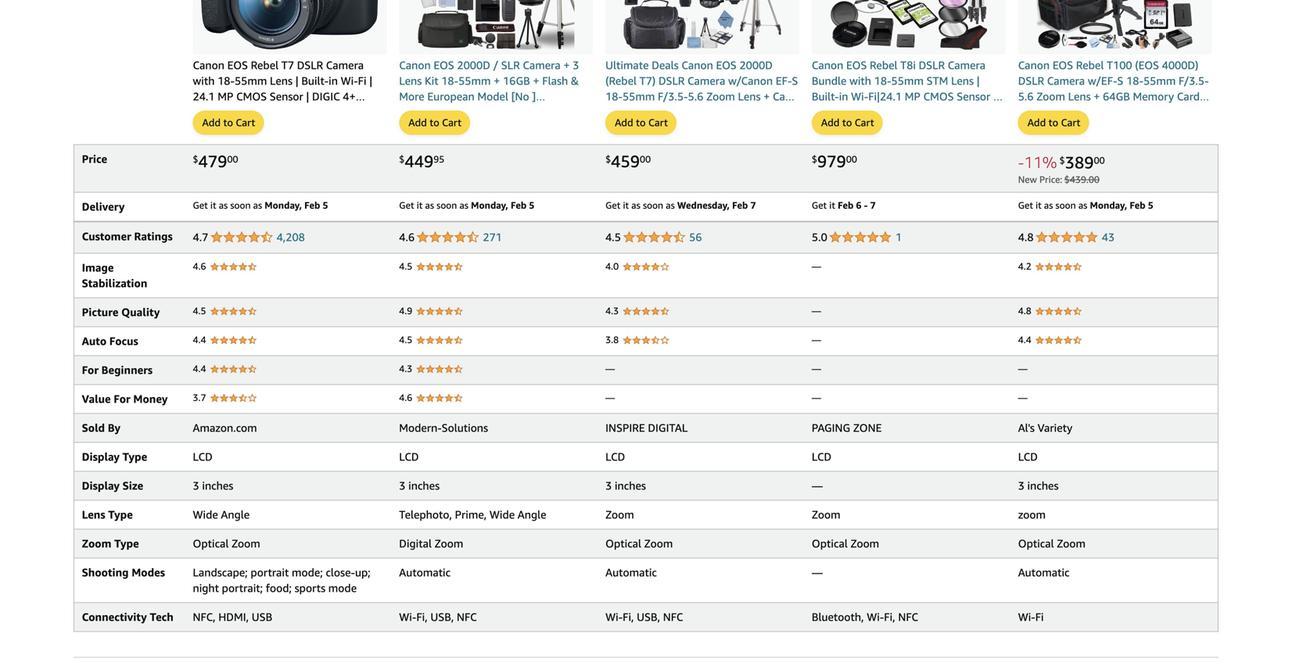 Task type: locate. For each thing, give the bounding box(es) containing it.
bundle up "|digic"
[[812, 74, 847, 87]]

1 mp from the left
[[218, 90, 233, 103]]

1 horizontal spatial nfc
[[663, 611, 683, 624]]

1 hd from the left
[[319, 106, 335, 119]]

4 it from the left
[[829, 200, 835, 211]]

1 5.6 from the left
[[688, 90, 704, 103]]

camera inside canon eos rebel t7 dslr camera with 18-55mm lens | built-in wi-fi | 24.1 mp cmos sensor | digic 4+ image processor and full hd videos
[[326, 59, 364, 72]]

3 canon from the left
[[682, 59, 713, 72]]

canon eos rebel t7 dslr camera with 18-55mm lens | built-in wi-fi | 24.1 mp cmos sensor | digic 4+ image processor and full hd videos
[[193, 59, 373, 119]]

7 as from the left
[[1044, 200, 1053, 211]]

angle up landscape;
[[221, 509, 250, 521]]

0 horizontal spatial get it as soon as monday, feb 5
[[193, 200, 328, 211]]

0 horizontal spatial with
[[193, 74, 215, 87]]

0 vertical spatial type
[[122, 451, 147, 464]]

5.0
[[812, 231, 828, 244]]

eos for canon eos rebel t100 (eos 4000d) dslr camera w/ef-s 18-55mm f/3.5- 5.6 zoom lens + 64gb memory card, case, hood, grip-pod, filter professional photo bundle (renewed)
[[1053, 59, 1073, 72]]

$ inside -11% $ 389 00
[[1060, 155, 1065, 166]]

5 add to cart submit from the left
[[1019, 112, 1089, 134]]

1 processor from the left
[[226, 106, 274, 119]]

nfc
[[457, 611, 477, 624], [663, 611, 683, 624], [898, 611, 918, 624]]

to for 2nd add to cart submit from right
[[842, 117, 852, 129]]

4.3 down 4.9
[[399, 363, 413, 374]]

1 to from the left
[[223, 117, 233, 129]]

to up $ 459 00
[[636, 117, 646, 129]]

1 horizontal spatial monday,
[[471, 200, 508, 211]]

1 horizontal spatial 7
[[870, 200, 876, 211]]

4.6 up 4.9
[[399, 231, 415, 244]]

get down new
[[1018, 200, 1033, 211]]

1 horizontal spatial -
[[1018, 153, 1024, 172]]

5 as from the left
[[632, 200, 641, 211]]

sensor for built-
[[270, 90, 303, 103]]

built- inside canon eos rebel t8i dslr camera bundle with 18-55mm stm lens | built-in wi-fi|24.1 mp cmos sensor | |digic 8 image processor and full hd videos + 64gb memory(17pcs)
[[812, 90, 839, 103]]

4 optical from the left
[[1018, 538, 1054, 550]]

0 vertical spatial display
[[82, 451, 120, 464]]

ratings
[[134, 230, 173, 243]]

camera
[[326, 59, 364, 72], [523, 59, 561, 72], [948, 59, 986, 72], [688, 74, 726, 87], [1047, 74, 1085, 87]]

3 rebel from the left
[[1076, 59, 1104, 72]]

18- inside canon eos rebel t7 dslr camera with 18-55mm lens | built-in wi-fi | 24.1 mp cmos sensor | digic 4+ image processor and full hd videos
[[218, 74, 235, 87]]

connectivity
[[82, 611, 147, 624]]

0 horizontal spatial nfc
[[457, 611, 477, 624]]

(renewed) down card,
[[1152, 121, 1204, 134]]

3 3 inches from the left
[[606, 480, 646, 493]]

f/3.5- inside ultimate deals canon eos 2000d (rebel t7) dslr camera w/canon ef-s 18-55mm f/3.5-5.6 zoom lens + case + 32gb memory card + topknotch kit (renewed)
[[658, 90, 688, 103]]

case
[[773, 90, 796, 103]]

feb
[[304, 200, 320, 211], [511, 200, 527, 211], [732, 200, 748, 211], [838, 200, 854, 211], [1130, 200, 1146, 211]]

2 horizontal spatial nfc
[[898, 611, 918, 624]]

$ for 479
[[193, 154, 198, 165]]

cart right 8
[[855, 117, 874, 129]]

1 vertical spatial built-
[[812, 90, 839, 103]]

food;
[[266, 582, 292, 595]]

canon for canon eos rebel t8i dslr camera bundle with 18-55mm stm lens | built-in wi-fi|24.1 mp cmos sensor | |digic 8 image processor and full hd videos + 64gb memory(17pcs)
[[812, 59, 844, 72]]

portrait
[[251, 566, 289, 579]]

lcd down paging
[[812, 451, 832, 464]]

$ inside $ 449 95
[[399, 154, 405, 165]]

1 horizontal spatial 5
[[529, 200, 535, 211]]

soon left wednesday,
[[643, 200, 663, 211]]

2 cmos from the left
[[924, 90, 954, 103]]

55mm inside canon eos rebel t7 dslr camera with 18-55mm lens | built-in wi-fi | 24.1 mp cmos sensor | digic 4+ image processor and full hd videos
[[235, 74, 267, 87]]

lcd down amazon.com
[[193, 451, 213, 464]]

1 7 from the left
[[751, 200, 756, 211]]

topknotch
[[724, 106, 778, 119]]

2 horizontal spatial get it as soon as monday, feb 5
[[1018, 200, 1154, 211]]

image right 8
[[855, 106, 886, 119]]

display for display type
[[82, 451, 120, 464]]

it down 449
[[417, 200, 423, 211]]

mp inside canon eos rebel t7 dslr camera with 18-55mm lens | built-in wi-fi | 24.1 mp cmos sensor | digic 4+ image processor and full hd videos
[[218, 90, 233, 103]]

for beginners
[[82, 364, 153, 377]]

modern-
[[399, 422, 442, 435]]

full inside canon eos rebel t8i dslr camera bundle with 18-55mm stm lens | built-in wi-fi|24.1 mp cmos sensor | |digic 8 image processor and full hd videos + 64gb memory(17pcs)
[[961, 106, 979, 119]]

1 horizontal spatial bundle
[[1115, 121, 1150, 134]]

0 horizontal spatial f/3.5-
[[658, 90, 688, 103]]

2 (renewed) from the left
[[1152, 121, 1204, 134]]

camera up flash
[[523, 59, 561, 72]]

1 horizontal spatial in
[[839, 90, 848, 103]]

picture quality
[[82, 306, 160, 319]]

t8i
[[901, 59, 916, 72]]

rebel inside canon eos rebel t100 (eos 4000d) dslr camera w/ef-s 18-55mm f/3.5- 5.6 zoom lens + 64gb memory card, case, hood, grip-pod, filter professional photo bundle (renewed)
[[1076, 59, 1104, 72]]

cart for third add to cart submit from right
[[649, 117, 668, 129]]

value for money
[[82, 393, 168, 406]]

rebel left t7
[[251, 59, 279, 72]]

0 horizontal spatial 64gb
[[857, 121, 884, 134]]

2 2000d from the left
[[740, 59, 773, 72]]

1 horizontal spatial sensor
[[957, 90, 991, 103]]

as
[[219, 200, 228, 211], [253, 200, 262, 211], [425, 200, 434, 211], [460, 200, 469, 211], [632, 200, 641, 211], [666, 200, 675, 211], [1044, 200, 1053, 211], [1079, 200, 1088, 211]]

zoom
[[1018, 509, 1046, 521], [82, 538, 111, 550]]

hd inside canon eos rebel t8i dslr camera bundle with 18-55mm stm lens | built-in wi-fi|24.1 mp cmos sensor | |digic 8 image processor and full hd videos + 64gb memory(17pcs)
[[982, 106, 997, 119]]

nfc, hdmi, usb
[[193, 611, 272, 624]]

dslr inside canon eos rebel t8i dslr camera bundle with 18-55mm stm lens | built-in wi-fi|24.1 mp cmos sensor | |digic 8 image processor and full hd videos + 64gb memory(17pcs)
[[919, 59, 945, 72]]

2 horizontal spatial automatic
[[1018, 566, 1070, 579]]

3 inches up the "telephoto,"
[[399, 480, 440, 493]]

cart right 32gb
[[649, 117, 668, 129]]

1 with from the left
[[193, 74, 215, 87]]

dslr up the case,
[[1018, 74, 1044, 87]]

1 horizontal spatial processor
[[889, 106, 936, 119]]

0 horizontal spatial memory
[[645, 106, 686, 119]]

full up memory(17pcs)
[[961, 106, 979, 119]]

soon down $ 479 00
[[230, 200, 251, 211]]

price:
[[1040, 174, 1063, 185]]

0 horizontal spatial (renewed)
[[606, 121, 658, 134]]

photo
[[1082, 121, 1112, 134]]

for
[[82, 364, 99, 377]]

0 horizontal spatial usb,
[[431, 611, 454, 624]]

camera inside canon eos rebel t8i dslr camera bundle with 18-55mm stm lens | built-in wi-fi|24.1 mp cmos sensor | |digic 8 image processor and full hd videos + 64gb memory(17pcs)
[[948, 59, 986, 72]]

4.3
[[606, 306, 619, 317], [399, 363, 413, 374]]

get up 5.0 on the top right of the page
[[812, 200, 827, 211]]

1 horizontal spatial and
[[939, 106, 958, 119]]

image inside canon eos rebel t7 dslr camera with 18-55mm lens | built-in wi-fi | 24.1 mp cmos sensor | digic 4+ image processor and full hd videos
[[193, 106, 224, 119]]

0 vertical spatial fi
[[358, 74, 367, 87]]

full inside canon eos rebel t7 dslr camera with 18-55mm lens | built-in wi-fi | 24.1 mp cmos sensor | digic 4+ image processor and full hd videos
[[298, 106, 317, 119]]

processor inside canon eos rebel t8i dslr camera bundle with 18-55mm stm lens | built-in wi-fi|24.1 mp cmos sensor | |digic 8 image processor and full hd videos + 64gb memory(17pcs)
[[889, 106, 936, 119]]

0 horizontal spatial automatic
[[399, 566, 451, 579]]

64gb inside canon eos rebel t8i dslr camera bundle with 18-55mm stm lens | built-in wi-fi|24.1 mp cmos sensor | |digic 8 image processor and full hd videos + 64gb memory(17pcs)
[[857, 121, 884, 134]]

$ 459 00
[[606, 151, 651, 171]]

add to cart up -11% $ 389 00
[[1028, 117, 1081, 129]]

0 horizontal spatial angle
[[221, 509, 250, 521]]

+ inside canon eos rebel t100 (eos 4000d) dslr camera w/ef-s 18-55mm f/3.5- 5.6 zoom lens + 64gb memory card, case, hood, grip-pod, filter professional photo bundle (renewed)
[[1094, 90, 1100, 103]]

3 inches down inspire
[[606, 480, 646, 493]]

kit down case
[[781, 106, 794, 119]]

cart for 5th add to cart submit from left
[[1061, 117, 1081, 129]]

image for fi|24.1
[[855, 106, 886, 119]]

0 horizontal spatial 7
[[751, 200, 756, 211]]

case,
[[1018, 106, 1044, 119]]

and down t7
[[277, 106, 295, 119]]

2 inches from the left
[[408, 480, 440, 493]]

0 vertical spatial -
[[1018, 153, 1024, 172]]

0 horizontal spatial cmos
[[236, 90, 267, 103]]

mode;
[[292, 566, 323, 579]]

18- inside ultimate deals canon eos 2000d (rebel t7) dslr camera w/canon ef-s 18-55mm f/3.5-5.6 zoom lens + case + 32gb memory card + topknotch kit (renewed)
[[606, 90, 623, 103]]

add down more
[[409, 117, 427, 129]]

cart up $ 479 00
[[236, 117, 255, 129]]

0 vertical spatial zoom
[[1018, 509, 1046, 521]]

add to cart submit up $ 459 00
[[606, 112, 676, 134]]

sold by
[[82, 422, 120, 435]]

5 lcd from the left
[[1018, 451, 1038, 464]]

1 horizontal spatial hd
[[982, 106, 997, 119]]

0 horizontal spatial mp
[[218, 90, 233, 103]]

00 inside $ 459 00
[[640, 154, 651, 165]]

1 horizontal spatial automatic
[[606, 566, 657, 579]]

type for zoom type
[[114, 538, 139, 550]]

2 wi-fi, usb, nfc from the left
[[606, 611, 683, 624]]

0 vertical spatial 64gb
[[1103, 90, 1130, 103]]

00 inside $ 979 00
[[846, 154, 857, 165]]

canon eos rebel t100 (eos 4000d) dslr camera w/ef-s 18-55mm f/3.5- 5.6 zoom lens + 64gb memory card, case, hood, grip-pod, filter professional photo bundle (renewed) link
[[1018, 58, 1212, 134]]

4 to from the left
[[842, 117, 852, 129]]

1 soon from the left
[[230, 200, 251, 211]]

64gb up pod,
[[1103, 90, 1130, 103]]

2 horizontal spatial fi,
[[884, 611, 895, 624]]

automatic
[[399, 566, 451, 579], [606, 566, 657, 579], [1018, 566, 1070, 579]]

inches up wide angle
[[202, 480, 233, 493]]

new
[[1018, 174, 1037, 185]]

0 vertical spatial 4.6
[[399, 231, 415, 244]]

dslr right t7
[[297, 59, 323, 72]]

canon inside ultimate deals canon eos 2000d (rebel t7) dslr camera w/canon ef-s 18-55mm f/3.5-5.6 zoom lens + case + 32gb memory card + topknotch kit (renewed)
[[682, 59, 713, 72]]

videos for 4+
[[338, 106, 371, 119]]

with inside canon eos rebel t8i dslr camera bundle with 18-55mm stm lens | built-in wi-fi|24.1 mp cmos sensor | |digic 8 image processor and full hd videos + 64gb memory(17pcs)
[[850, 74, 872, 87]]

videos inside canon eos rebel t8i dslr camera bundle with 18-55mm stm lens | built-in wi-fi|24.1 mp cmos sensor | |digic 8 image processor and full hd videos + 64gb memory(17pcs)
[[812, 121, 845, 134]]

$ inside $ 979 00
[[812, 154, 817, 165]]

Add to Cart submit
[[194, 112, 263, 134], [400, 112, 470, 134], [606, 112, 676, 134], [813, 112, 882, 134], [1019, 112, 1089, 134]]

1 rebel from the left
[[251, 59, 279, 72]]

canon eos rebel t8i dslr camera bundle with 18-55mm stm lens | built-in wi-fi|24.1 mp cmos sensor | |digic 8 image processor and full hd videos + 64gb memory(17pcs) image
[[826, 0, 992, 54]]

eos inside canon eos rebel t100 (eos 4000d) dslr camera w/ef-s 18-55mm f/3.5- 5.6 zoom lens + 64gb memory card, case, hood, grip-pod, filter professional photo bundle (renewed)
[[1053, 59, 1073, 72]]

soon down 95
[[437, 200, 457, 211]]

it down new
[[1036, 200, 1042, 211]]

sensor
[[270, 90, 303, 103], [957, 90, 991, 103]]

add to cart down european
[[409, 117, 462, 129]]

1 it from the left
[[210, 200, 216, 211]]

0 horizontal spatial processor
[[226, 106, 274, 119]]

1 horizontal spatial with
[[850, 74, 872, 87]]

eos
[[227, 59, 248, 72], [434, 59, 454, 72], [716, 59, 737, 72], [846, 59, 867, 72], [1053, 59, 1073, 72]]

eos inside canon eos rebel t7 dslr camera with 18-55mm lens | built-in wi-fi | 24.1 mp cmos sensor | digic 4+ image processor and full hd videos
[[227, 59, 248, 72]]

value
[[82, 393, 111, 406]]

1 horizontal spatial get it as soon as monday, feb 5
[[399, 200, 535, 211]]

display type
[[82, 451, 147, 464]]

2 canon from the left
[[399, 59, 431, 72]]

1 horizontal spatial 4.3
[[606, 306, 619, 317]]

hd inside canon eos rebel t7 dslr camera with 18-55mm lens | built-in wi-fi | 24.1 mp cmos sensor | digic 4+ image processor and full hd videos
[[319, 106, 335, 119]]

memory up filter
[[1133, 90, 1174, 103]]

cmos inside canon eos rebel t7 dslr camera with 18-55mm lens | built-in wi-fi | 24.1 mp cmos sensor | digic 4+ image processor and full hd videos
[[236, 90, 267, 103]]

1 vertical spatial 4.6
[[193, 261, 206, 272]]

1 horizontal spatial usb,
[[637, 611, 660, 624]]

to for second add to cart submit from the left
[[430, 117, 439, 129]]

model
[[478, 90, 508, 103]]

processor up $ 479 00
[[226, 106, 274, 119]]

3 cart from the left
[[649, 117, 668, 129]]

4.3 up 3.8
[[606, 306, 619, 317]]

eos up european
[[434, 59, 454, 72]]

auto focus
[[82, 335, 138, 348]]

1 horizontal spatial full
[[961, 106, 979, 119]]

0 horizontal spatial monday,
[[265, 200, 302, 211]]

0 horizontal spatial 5
[[323, 200, 328, 211]]

+ inside canon eos rebel t8i dslr camera bundle with 18-55mm stm lens | built-in wi-fi|24.1 mp cmos sensor | |digic 8 image processor and full hd videos + 64gb memory(17pcs)
[[848, 121, 854, 134]]

1 vertical spatial f/3.5-
[[658, 90, 688, 103]]

32gb
[[615, 106, 642, 119]]

size
[[122, 480, 143, 493]]

wi- inside canon eos rebel t8i dslr camera bundle with 18-55mm stm lens | built-in wi-fi|24.1 mp cmos sensor | |digic 8 image processor and full hd videos + 64gb memory(17pcs)
[[851, 90, 869, 103]]

3 up &
[[573, 59, 579, 72]]

0 vertical spatial f/3.5-
[[1179, 74, 1209, 87]]

1 sensor from the left
[[270, 90, 303, 103]]

64gb inside canon eos rebel t100 (eos 4000d) dslr camera w/ef-s 18-55mm f/3.5- 5.6 zoom lens + 64gb memory card, case, hood, grip-pod, filter professional photo bundle (renewed)
[[1103, 90, 1130, 103]]

5 eos from the left
[[1053, 59, 1073, 72]]

2 mp from the left
[[905, 90, 921, 103]]

rebel inside canon eos rebel t7 dslr camera with 18-55mm lens | built-in wi-fi | 24.1 mp cmos sensor | digic 4+ image processor and full hd videos
[[251, 59, 279, 72]]

0 horizontal spatial s
[[792, 74, 798, 87]]

0 vertical spatial videos
[[338, 106, 371, 119]]

canon inside canon eos rebel t8i dslr camera bundle with 18-55mm stm lens | built-in wi-fi|24.1 mp cmos sensor | |digic 8 image processor and full hd videos + 64gb memory(17pcs)
[[812, 59, 844, 72]]

1 2000d from the left
[[457, 59, 490, 72]]

55mm down t8i
[[891, 74, 924, 87]]

sensor down t7
[[270, 90, 303, 103]]

1 s from the left
[[792, 74, 798, 87]]

rebel inside canon eos rebel t8i dslr camera bundle with 18-55mm stm lens | built-in wi-fi|24.1 mp cmos sensor | |digic 8 image processor and full hd videos + 64gb memory(17pcs)
[[870, 59, 898, 72]]

]
[[532, 90, 536, 103]]

inches down inspire
[[615, 480, 646, 493]]

processor for 24.1
[[226, 106, 274, 119]]

add to cart submit up $ 979 00
[[813, 112, 882, 134]]

2 full from the left
[[961, 106, 979, 119]]

2 as from the left
[[253, 200, 262, 211]]

1 and from the left
[[277, 106, 295, 119]]

camera inside ultimate deals canon eos 2000d (rebel t7) dslr camera w/canon ef-s 18-55mm f/3.5-5.6 zoom lens + case + 32gb memory card + topknotch kit (renewed)
[[688, 74, 726, 87]]

canon up more
[[399, 59, 431, 72]]

3 get from the left
[[606, 200, 621, 211]]

get it as soon as monday, feb 5 up 271
[[399, 200, 535, 211]]

1 cart from the left
[[236, 117, 255, 129]]

2 3 inches from the left
[[399, 480, 440, 493]]

1 horizontal spatial fi
[[1036, 611, 1044, 624]]

1 horizontal spatial mp
[[905, 90, 921, 103]]

|
[[296, 74, 299, 87], [369, 74, 373, 87], [977, 74, 980, 87], [306, 90, 309, 103], [993, 90, 997, 103]]

it down 479
[[210, 200, 216, 211]]

[no
[[511, 90, 529, 103]]

image up stabilization
[[82, 261, 114, 274]]

3 nfc from the left
[[898, 611, 918, 624]]

+ up grip-
[[1094, 90, 1100, 103]]

0 vertical spatial 4.3
[[606, 306, 619, 317]]

4 add to cart submit from the left
[[813, 112, 882, 134]]

add left 8
[[821, 117, 840, 129]]

usb
[[252, 611, 272, 624]]

3 automatic from the left
[[1018, 566, 1070, 579]]

0 horizontal spatial full
[[298, 106, 317, 119]]

1 eos from the left
[[227, 59, 248, 72]]

0 horizontal spatial in
[[329, 74, 338, 87]]

+ up ]
[[533, 74, 539, 87]]

0 horizontal spatial rebel
[[251, 59, 279, 72]]

bluetooth,
[[812, 611, 864, 624]]

image inside 'image stabilization'
[[82, 261, 114, 274]]

to right the case,
[[1049, 117, 1059, 129]]

1 fi, from the left
[[416, 611, 428, 624]]

2 rebel from the left
[[870, 59, 898, 72]]

$ inside $ 479 00
[[193, 154, 198, 165]]

get
[[193, 200, 208, 211], [399, 200, 414, 211], [606, 200, 621, 211], [812, 200, 827, 211], [1018, 200, 1033, 211]]

1 vertical spatial bundle
[[1115, 121, 1150, 134]]

optical
[[193, 538, 229, 550], [606, 538, 642, 550], [812, 538, 848, 550], [1018, 538, 1054, 550]]

—
[[812, 261, 821, 272], [812, 306, 821, 317], [812, 335, 821, 345], [606, 363, 615, 374], [812, 363, 821, 374], [1018, 363, 1028, 374], [606, 392, 615, 403], [812, 392, 821, 403], [1018, 392, 1028, 403], [812, 480, 823, 493], [812, 566, 823, 579]]

get it as soon as monday, feb 5
[[193, 200, 328, 211], [399, 200, 535, 211], [1018, 200, 1154, 211]]

with up 24.1
[[193, 74, 215, 87]]

eos inside canon eos rebel t8i dslr camera bundle with 18-55mm stm lens | built-in wi-fi|24.1 mp cmos sensor | |digic 8 image processor and full hd videos + 64gb memory(17pcs)
[[846, 59, 867, 72]]

3 eos from the left
[[716, 59, 737, 72]]

0 horizontal spatial -
[[864, 200, 868, 211]]

0 vertical spatial built-
[[301, 74, 329, 87]]

1 vertical spatial 4.8
[[1018, 306, 1032, 317]]

sensor inside canon eos rebel t7 dslr camera with 18-55mm lens | built-in wi-fi | 24.1 mp cmos sensor | digic 4+ image processor and full hd videos
[[270, 90, 303, 103]]

cmos
[[236, 90, 267, 103], [924, 90, 954, 103]]

bundle inside canon eos rebel t100 (eos 4000d) dslr camera w/ef-s 18-55mm f/3.5- 5.6 zoom lens + 64gb memory card, case, hood, grip-pod, filter professional photo bundle (renewed)
[[1115, 121, 1150, 134]]

it down the 459 at the left of page
[[623, 200, 629, 211]]

1 optical zoom from the left
[[193, 538, 260, 550]]

camera for in
[[326, 59, 364, 72]]

built- up digic
[[301, 74, 329, 87]]

2 processor from the left
[[889, 106, 936, 119]]

eos for canon eos 2000d / slr camera + 3 lens kit 18-55mm + 16gb + flash & more european model [no ] (renewed), 128gb kit
[[434, 59, 454, 72]]

55mm inside canon eos rebel t100 (eos 4000d) dslr camera w/ef-s 18-55mm f/3.5- 5.6 zoom lens + 64gb memory card, case, hood, grip-pod, filter professional photo bundle (renewed)
[[1144, 74, 1176, 87]]

display for display size
[[82, 480, 120, 493]]

lens up more
[[399, 74, 422, 87]]

rebel up w/ef-
[[1076, 59, 1104, 72]]

2 vertical spatial 4.6
[[399, 392, 413, 403]]

0 horizontal spatial sensor
[[270, 90, 303, 103]]

00 for 979
[[846, 154, 857, 165]]

dslr up stm
[[919, 59, 945, 72]]

0 horizontal spatial fi,
[[416, 611, 428, 624]]

hd down digic
[[319, 106, 335, 119]]

1 vertical spatial display
[[82, 480, 120, 493]]

00 inside $ 479 00
[[227, 154, 238, 165]]

1 vertical spatial fi
[[1036, 611, 1044, 624]]

55mm down (eos
[[1144, 74, 1176, 87]]

2 feb from the left
[[511, 200, 527, 211]]

55mm inside canon eos 2000d / slr camera + 3 lens kit 18-55mm + 16gb + flash & more european model [no ] (renewed), 128gb kit
[[459, 74, 491, 87]]

$ 979 00
[[812, 151, 857, 171]]

videos for 8
[[812, 121, 845, 134]]

5 cart from the left
[[1061, 117, 1081, 129]]

+ down /
[[494, 74, 500, 87]]

canon for canon eos 2000d / slr camera + 3 lens kit 18-55mm + 16gb + flash & more european model [no ] (renewed), 128gb kit
[[399, 59, 431, 72]]

add for 5th add to cart submit from left
[[1028, 117, 1046, 129]]

image
[[193, 106, 224, 119], [855, 106, 886, 119], [82, 261, 114, 274]]

1 cmos from the left
[[236, 90, 267, 103]]

0 horizontal spatial built-
[[301, 74, 329, 87]]

1 vertical spatial 64gb
[[857, 121, 884, 134]]

3 monday, from the left
[[1090, 200, 1127, 211]]

display down the sold by in the bottom of the page
[[82, 451, 120, 464]]

mp right 24.1
[[218, 90, 233, 103]]

camera inside canon eos 2000d / slr camera + 3 lens kit 18-55mm + 16gb + flash & more european model [no ] (renewed), 128gb kit
[[523, 59, 561, 72]]

canon inside canon eos rebel t100 (eos 4000d) dslr camera w/ef-s 18-55mm f/3.5- 5.6 zoom lens + 64gb memory card, case, hood, grip-pod, filter professional photo bundle (renewed)
[[1018, 59, 1050, 72]]

18-
[[218, 74, 235, 87], [441, 74, 459, 87], [874, 74, 891, 87], [1127, 74, 1144, 87], [606, 90, 623, 103]]

(eos
[[1135, 59, 1159, 72]]

eos for canon eos rebel t8i dslr camera bundle with 18-55mm stm lens | built-in wi-fi|24.1 mp cmos sensor | |digic 8 image processor and full hd videos + 64gb memory(17pcs)
[[846, 59, 867, 72]]

1 horizontal spatial 5.6
[[1018, 90, 1034, 103]]

3 down inspire
[[606, 480, 612, 493]]

usb,
[[431, 611, 454, 624], [637, 611, 660, 624]]

type up shooting modes
[[114, 538, 139, 550]]

cmos right 24.1
[[236, 90, 267, 103]]

2 horizontal spatial image
[[855, 106, 886, 119]]

f/3.5- up card,
[[1179, 74, 1209, 87]]

1 vertical spatial memory
[[645, 106, 686, 119]]

in up digic
[[329, 74, 338, 87]]

1 canon from the left
[[193, 59, 224, 72]]

2 and from the left
[[939, 106, 958, 119]]

0 horizontal spatial kit
[[425, 74, 439, 87]]

and inside canon eos rebel t7 dslr camera with 18-55mm lens | built-in wi-fi | 24.1 mp cmos sensor | digic 4+ image processor and full hd videos
[[277, 106, 295, 119]]

eos up w/canon
[[716, 59, 737, 72]]

0 horizontal spatial fi
[[358, 74, 367, 87]]

4 cart from the left
[[855, 117, 874, 129]]

1 horizontal spatial 2000d
[[740, 59, 773, 72]]

bundle
[[812, 74, 847, 87], [1115, 121, 1150, 134]]

type up size
[[122, 451, 147, 464]]

0 horizontal spatial bundle
[[812, 74, 847, 87]]

1 add to cart from the left
[[202, 117, 255, 129]]

canon eos rebel t100 (eos 4000d) dslr camera w/ef-s 18-55mm f/3.5-5.6 zoom lens + 64gb memory card, case, hood, grip-pod, filter professional photo bundle (renewed) image
[[1032, 0, 1198, 54]]

2000d inside ultimate deals canon eos 2000d (rebel t7) dslr camera w/canon ef-s 18-55mm f/3.5-5.6 zoom lens + case + 32gb memory card + topknotch kit (renewed)
[[740, 59, 773, 72]]

6 as from the left
[[666, 200, 675, 211]]

stm
[[927, 74, 948, 87]]

- inside -11% $ 389 00
[[1018, 153, 1024, 172]]

cmos inside canon eos rebel t8i dslr camera bundle with 18-55mm stm lens | built-in wi-fi|24.1 mp cmos sensor | |digic 8 image processor and full hd videos + 64gb memory(17pcs)
[[924, 90, 954, 103]]

mp for fi|24.1
[[905, 90, 921, 103]]

camera for +
[[523, 59, 561, 72]]

- right 6
[[864, 200, 868, 211]]

2 with from the left
[[850, 74, 872, 87]]

1 horizontal spatial built-
[[812, 90, 839, 103]]

3 down al's
[[1018, 480, 1025, 493]]

deals
[[652, 59, 679, 72]]

0 horizontal spatial 2000d
[[457, 59, 490, 72]]

2 horizontal spatial kit
[[781, 106, 794, 119]]

add to cart submit up -11% $ 389 00
[[1019, 112, 1089, 134]]

grip-
[[1079, 106, 1105, 119]]

1 horizontal spatial rebel
[[870, 59, 898, 72]]

image for 24.1
[[193, 106, 224, 119]]

to down european
[[430, 117, 439, 129]]

2000d inside canon eos 2000d / slr camera + 3 lens kit 18-55mm + 16gb + flash & more european model [no ] (renewed), 128gb kit
[[457, 59, 490, 72]]

sensor up memory(17pcs)
[[957, 90, 991, 103]]

kit
[[425, 74, 439, 87], [492, 106, 506, 119], [781, 106, 794, 119]]

lcd down modern-
[[399, 451, 419, 464]]

3 add from the left
[[615, 117, 633, 129]]

1 horizontal spatial videos
[[812, 121, 845, 134]]

2 angle from the left
[[518, 509, 546, 521]]

new price: $439.00
[[1018, 174, 1100, 185]]

lcd down inspire
[[606, 451, 625, 464]]

0 horizontal spatial wide
[[193, 509, 218, 521]]

2 get it as soon as monday, feb 5 from the left
[[399, 200, 535, 211]]

sensor inside canon eos rebel t8i dslr camera bundle with 18-55mm stm lens | built-in wi-fi|24.1 mp cmos sensor | |digic 8 image processor and full hd videos + 64gb memory(17pcs)
[[957, 90, 991, 103]]

image down 24.1
[[193, 106, 224, 119]]

lcd
[[193, 451, 213, 464], [399, 451, 419, 464], [606, 451, 625, 464], [812, 451, 832, 464], [1018, 451, 1038, 464]]

ultimate
[[606, 59, 649, 72]]

0 vertical spatial memory
[[1133, 90, 1174, 103]]

monday, up 4,208
[[265, 200, 302, 211]]

fi,
[[416, 611, 428, 624], [623, 611, 634, 624], [884, 611, 895, 624]]

full for lens
[[961, 106, 979, 119]]

add to cart submit down european
[[400, 112, 470, 134]]

ultimate deals canon eos 2000d (rebel t7) dslr camera w/canon ef-s 18-55mm f/3.5-5.6 zoom lens + case + 32gb memory card + topknotch kit (renewed) link
[[606, 58, 799, 134]]

optical zoom
[[193, 538, 260, 550], [606, 538, 673, 550], [812, 538, 879, 550], [1018, 538, 1086, 550]]

00 for 459
[[640, 154, 651, 165]]

0 vertical spatial 4.8
[[1018, 231, 1034, 244]]

fi|24.1
[[869, 90, 902, 103]]

1 automatic from the left
[[399, 566, 451, 579]]

$ inside $ 459 00
[[606, 154, 611, 165]]

449
[[405, 151, 434, 171]]

18- inside canon eos rebel t8i dslr camera bundle with 18-55mm stm lens | built-in wi-fi|24.1 mp cmos sensor | |digic 8 image processor and full hd videos + 64gb memory(17pcs)
[[874, 74, 891, 87]]

5.6 up the case,
[[1018, 90, 1034, 103]]

hd for in
[[319, 106, 335, 119]]

3 to from the left
[[636, 117, 646, 129]]

kit inside ultimate deals canon eos 2000d (rebel t7) dslr camera w/canon ef-s 18-55mm f/3.5-5.6 zoom lens + case + 32gb memory card + topknotch kit (renewed)
[[781, 106, 794, 119]]

eos inside ultimate deals canon eos 2000d (rebel t7) dslr camera w/canon ef-s 18-55mm f/3.5-5.6 zoom lens + case + 32gb memory card + topknotch kit (renewed)
[[716, 59, 737, 72]]

1 horizontal spatial wide
[[490, 509, 515, 521]]

0 vertical spatial in
[[329, 74, 338, 87]]

0 vertical spatial bundle
[[812, 74, 847, 87]]

image inside canon eos rebel t8i dslr camera bundle with 18-55mm stm lens | built-in wi-fi|24.1 mp cmos sensor | |digic 8 image processor and full hd videos + 64gb memory(17pcs)
[[855, 106, 886, 119]]

to for third add to cart submit from right
[[636, 117, 646, 129]]

4.4
[[193, 335, 206, 345], [1018, 335, 1032, 345], [193, 363, 206, 374]]

$
[[193, 154, 198, 165], [399, 154, 405, 165], [606, 154, 611, 165], [812, 154, 817, 165], [1060, 155, 1065, 166]]

7 right 6
[[870, 200, 876, 211]]

memory inside canon eos rebel t100 (eos 4000d) dslr camera w/ef-s 18-55mm f/3.5- 5.6 zoom lens + 64gb memory card, case, hood, grip-pod, filter professional photo bundle (renewed)
[[1133, 90, 1174, 103]]

5 get from the left
[[1018, 200, 1033, 211]]

5 add from the left
[[1028, 117, 1046, 129]]

professional
[[1018, 121, 1079, 134]]

1 vertical spatial zoom
[[82, 538, 111, 550]]

lens down t7
[[270, 74, 293, 87]]

zoom inside canon eos rebel t100 (eos 4000d) dslr camera w/ef-s 18-55mm f/3.5- 5.6 zoom lens + 64gb memory card, case, hood, grip-pod, filter professional photo bundle (renewed)
[[1037, 90, 1065, 103]]

2 cart from the left
[[442, 117, 462, 129]]

and inside canon eos rebel t8i dslr camera bundle with 18-55mm stm lens | built-in wi-fi|24.1 mp cmos sensor | |digic 8 image processor and full hd videos + 64gb memory(17pcs)
[[939, 106, 958, 119]]

1 horizontal spatial s
[[1117, 74, 1124, 87]]

8 as from the left
[[1079, 200, 1088, 211]]

s down t100 at right top
[[1117, 74, 1124, 87]]

add to cart submit down 24.1
[[194, 112, 263, 134]]

1 get it as soon as monday, feb 5 from the left
[[193, 200, 328, 211]]

$ 479 00
[[193, 151, 238, 171]]

canon inside canon eos 2000d / slr camera + 3 lens kit 18-55mm + 16gb + flash & more european model [no ] (renewed), 128gb kit
[[399, 59, 431, 72]]

55mm down canon eos rebel t7 dslr camera with 18-55mm lens | built-in wi-fi | 24.1 mp cmos sensor | digic 4+ image processor and full hd videos
[[235, 74, 267, 87]]

+ right the card on the right
[[715, 106, 721, 119]]

eos inside canon eos 2000d / slr camera + 3 lens kit 18-55mm + 16gb + flash & more european model [no ] (renewed), 128gb kit
[[434, 59, 454, 72]]

2 monday, from the left
[[471, 200, 508, 211]]

(renewed)
[[606, 121, 658, 134], [1152, 121, 1204, 134]]

and for |
[[277, 106, 295, 119]]

2 horizontal spatial monday,
[[1090, 200, 1127, 211]]

2000d up w/canon
[[740, 59, 773, 72]]

canon inside canon eos rebel t7 dslr camera with 18-55mm lens | built-in wi-fi | 24.1 mp cmos sensor | digic 4+ image processor and full hd videos
[[193, 59, 224, 72]]

1 get from the left
[[193, 200, 208, 211]]

dslr inside canon eos rebel t100 (eos 4000d) dslr camera w/ef-s 18-55mm f/3.5- 5.6 zoom lens + 64gb memory card, case, hood, grip-pod, filter professional photo bundle (renewed)
[[1018, 74, 1044, 87]]

2 5.6 from the left
[[1018, 90, 1034, 103]]

1 vertical spatial videos
[[812, 121, 845, 134]]

wide right prime,
[[490, 509, 515, 521]]

4 canon from the left
[[812, 59, 844, 72]]

lcd down al's
[[1018, 451, 1038, 464]]

1 horizontal spatial 64gb
[[1103, 90, 1130, 103]]

18- inside canon eos 2000d / slr camera + 3 lens kit 18-55mm + 16gb + flash & more european model [no ] (renewed), 128gb kit
[[441, 74, 459, 87]]

0 horizontal spatial zoom
[[82, 538, 111, 550]]

1 horizontal spatial cmos
[[924, 90, 954, 103]]

videos inside canon eos rebel t7 dslr camera with 18-55mm lens | built-in wi-fi | 24.1 mp cmos sensor | digic 4+ image processor and full hd videos
[[338, 106, 371, 119]]

canon up "|digic"
[[812, 59, 844, 72]]

videos down "|digic"
[[812, 121, 845, 134]]

bundle down filter
[[1115, 121, 1150, 134]]

1 horizontal spatial (renewed)
[[1152, 121, 1204, 134]]

4.6 up modern-
[[399, 392, 413, 403]]

1 vertical spatial in
[[839, 90, 848, 103]]

5 to from the left
[[1049, 117, 1059, 129]]

cmos for 55mm
[[924, 90, 954, 103]]

processor inside canon eos rebel t7 dslr camera with 18-55mm lens | built-in wi-fi | 24.1 mp cmos sensor | digic 4+ image processor and full hd videos
[[226, 106, 274, 119]]

mp inside canon eos rebel t8i dslr camera bundle with 18-55mm stm lens | built-in wi-fi|24.1 mp cmos sensor | |digic 8 image processor and full hd videos + 64gb memory(17pcs)
[[905, 90, 921, 103]]

videos down 4+
[[338, 106, 371, 119]]

lens inside canon eos rebel t8i dslr camera bundle with 18-55mm stm lens | built-in wi-fi|24.1 mp cmos sensor | |digic 8 image processor and full hd videos + 64gb memory(17pcs)
[[951, 74, 974, 87]]

1 horizontal spatial zoom
[[1018, 509, 1046, 521]]

0 horizontal spatial and
[[277, 106, 295, 119]]

3 optical zoom from the left
[[812, 538, 879, 550]]

1 horizontal spatial memory
[[1133, 90, 1174, 103]]

type for lens type
[[108, 509, 133, 521]]

lens type
[[82, 509, 133, 521]]

al's
[[1018, 422, 1035, 435]]

4.6 down 4.7
[[193, 261, 206, 272]]

add left hood, at the top right of the page
[[1028, 117, 1046, 129]]

1 horizontal spatial f/3.5-
[[1179, 74, 1209, 87]]

filter
[[1130, 106, 1155, 119]]

in inside canon eos rebel t8i dslr camera bundle with 18-55mm stm lens | built-in wi-fi|24.1 mp cmos sensor | |digic 8 image processor and full hd videos + 64gb memory(17pcs)
[[839, 90, 848, 103]]



Task type: vqa. For each thing, say whether or not it's contained in the screenshot.
submit
no



Task type: describe. For each thing, give the bounding box(es) containing it.
2 add to cart submit from the left
[[400, 112, 470, 134]]

5 feb from the left
[[1130, 200, 1146, 211]]

canon eos 2000d / slr camera + 3 lens kit 18-55mm + 16gb + flash & more european model [no ] (renewed), 128gb kit
[[399, 59, 579, 119]]

bluetooth, wi-fi, nfc
[[812, 611, 918, 624]]

1 lcd from the left
[[193, 451, 213, 464]]

auto
[[82, 335, 107, 348]]

5 it from the left
[[1036, 200, 1042, 211]]

european
[[427, 90, 475, 103]]

3 as from the left
[[425, 200, 434, 211]]

zoom for zoom type
[[82, 538, 111, 550]]

get it feb 6 - 7
[[812, 200, 876, 211]]

4000d)
[[1162, 59, 1199, 72]]

wi- inside canon eos rebel t7 dslr camera with 18-55mm lens | built-in wi-fi | 24.1 mp cmos sensor | digic 4+ image processor and full hd videos
[[341, 74, 358, 87]]

memory inside ultimate deals canon eos 2000d (rebel t7) dslr camera w/canon ef-s 18-55mm f/3.5-5.6 zoom lens + case + 32gb memory card + topknotch kit (renewed)
[[645, 106, 686, 119]]

3 soon from the left
[[643, 200, 663, 211]]

shooting modes
[[82, 566, 165, 579]]

4 lcd from the left
[[812, 451, 832, 464]]

00 inside -11% $ 389 00
[[1094, 155, 1105, 166]]

variety
[[1038, 422, 1073, 435]]

w/canon
[[728, 74, 773, 87]]

4 get from the left
[[812, 200, 827, 211]]

eos for canon eos rebel t7 dslr camera with 18-55mm lens | built-in wi-fi | 24.1 mp cmos sensor | digic 4+ image processor and full hd videos
[[227, 59, 248, 72]]

/
[[493, 59, 498, 72]]

wide angle
[[193, 509, 250, 521]]

prime,
[[455, 509, 487, 521]]

4 3 inches from the left
[[1018, 480, 1059, 493]]

portrait;
[[222, 582, 263, 595]]

card
[[689, 106, 712, 119]]

1 wi-fi, usb, nfc from the left
[[399, 611, 477, 624]]

4 feb from the left
[[838, 200, 854, 211]]

canon eos 2000d / slr camera + 3 lens kit 18-55mm + 16gb + flash & more european model [no ] (renewed), 128gb kit image
[[413, 0, 579, 54]]

close-
[[326, 566, 355, 579]]

s inside canon eos rebel t100 (eos 4000d) dslr camera w/ef-s 18-55mm f/3.5- 5.6 zoom lens + 64gb memory card, case, hood, grip-pod, filter professional photo bundle (renewed)
[[1117, 74, 1124, 87]]

bundle inside canon eos rebel t8i dslr camera bundle with 18-55mm stm lens | built-in wi-fi|24.1 mp cmos sensor | |digic 8 image processor and full hd videos + 64gb memory(17pcs)
[[812, 74, 847, 87]]

tech
[[150, 611, 174, 624]]

canon eos rebel t7 dslr camera with 18-55mm lens | built-in wi-fi | 24.1 mp cmos sensor | digic 4+ image processor and full hd videos image
[[196, 0, 383, 54]]

18- inside canon eos rebel t100 (eos 4000d) dslr camera w/ef-s 18-55mm f/3.5- 5.6 zoom lens + 64gb memory card, case, hood, grip-pod, filter professional photo bundle (renewed)
[[1127, 74, 1144, 87]]

add for second add to cart submit from the left
[[409, 117, 427, 129]]

4 as from the left
[[460, 200, 469, 211]]

lens inside canon eos rebel t7 dslr camera with 18-55mm lens | built-in wi-fi | 24.1 mp cmos sensor | digic 4+ image processor and full hd videos
[[270, 74, 293, 87]]

add for first add to cart submit
[[202, 117, 221, 129]]

5.6 inside ultimate deals canon eos 2000d (rebel t7) dslr camera w/canon ef-s 18-55mm f/3.5-5.6 zoom lens + case + 32gb memory card + topknotch kit (renewed)
[[688, 90, 704, 103]]

00 for 479
[[227, 154, 238, 165]]

4 soon from the left
[[1056, 200, 1076, 211]]

2 get from the left
[[399, 200, 414, 211]]

5.6 inside canon eos rebel t100 (eos 4000d) dslr camera w/ef-s 18-55mm f/3.5- 5.6 zoom lens + 64gb memory card, case, hood, grip-pod, filter professional photo bundle (renewed)
[[1018, 90, 1034, 103]]

hdmi,
[[218, 611, 249, 624]]

2 automatic from the left
[[606, 566, 657, 579]]

lens inside canon eos 2000d / slr camera + 3 lens kit 18-55mm + 16gb + flash & more european model [no ] (renewed), 128gb kit
[[399, 74, 422, 87]]

3 optical from the left
[[812, 538, 848, 550]]

ef-
[[776, 74, 792, 87]]

&
[[571, 74, 579, 87]]

1 feb from the left
[[304, 200, 320, 211]]

paging zone
[[812, 422, 882, 435]]

built- inside canon eos rebel t7 dslr camera with 18-55mm lens | built-in wi-fi | 24.1 mp cmos sensor | digic 4+ image processor and full hd videos
[[301, 74, 329, 87]]

cart for second add to cart submit from the left
[[442, 117, 462, 129]]

picture
[[82, 306, 118, 319]]

shooting
[[82, 566, 129, 579]]

1 monday, from the left
[[265, 200, 302, 211]]

customer
[[82, 230, 131, 243]]

389
[[1065, 153, 1094, 172]]

4.5 down 4.9
[[399, 335, 413, 345]]

dslr inside ultimate deals canon eos 2000d (rebel t7) dslr camera w/canon ef-s 18-55mm f/3.5-5.6 zoom lens + case + 32gb memory card + topknotch kit (renewed)
[[659, 74, 685, 87]]

rebel for 18-
[[870, 59, 898, 72]]

2 wide from the left
[[490, 509, 515, 521]]

979
[[817, 151, 846, 171]]

modern-solutions
[[399, 422, 488, 435]]

3.7
[[193, 392, 206, 403]]

$ 449 95
[[399, 151, 445, 171]]

1 5 from the left
[[323, 200, 328, 211]]

3 fi, from the left
[[884, 611, 895, 624]]

(renewed) inside canon eos rebel t100 (eos 4000d) dslr camera w/ef-s 18-55mm f/3.5- 5.6 zoom lens + 64gb memory card, case, hood, grip-pod, filter professional photo bundle (renewed)
[[1152, 121, 1204, 134]]

1 as from the left
[[219, 200, 228, 211]]

fi inside canon eos rebel t7 dslr camera with 18-55mm lens | built-in wi-fi | 24.1 mp cmos sensor | digic 4+ image processor and full hd videos
[[358, 74, 367, 87]]

digital
[[399, 538, 432, 550]]

get it as soon as wednesday, feb 7
[[606, 200, 756, 211]]

focus
[[109, 335, 138, 348]]

4.0
[[606, 261, 619, 272]]

display size
[[82, 480, 143, 493]]

customer ratings
[[82, 230, 173, 243]]

digic
[[312, 90, 340, 103]]

ultimate deals canon eos 2000d (rebel t7) dslr camera w/canon ef-s 18-55mm f/3.5-5.6 zoom lens + case + 32gb memory card + topknotch kit (renewed)
[[606, 59, 798, 134]]

camera inside canon eos rebel t100 (eos 4000d) dslr camera w/ef-s 18-55mm f/3.5- 5.6 zoom lens + 64gb memory card, case, hood, grip-pod, filter professional photo bundle (renewed)
[[1047, 74, 1085, 87]]

1 wide from the left
[[193, 509, 218, 521]]

mode
[[328, 582, 357, 595]]

3 5 from the left
[[1148, 200, 1154, 211]]

add for third add to cart submit from right
[[615, 117, 633, 129]]

$ for 979
[[812, 154, 817, 165]]

zoom inside ultimate deals canon eos 2000d (rebel t7) dslr camera w/canon ef-s 18-55mm f/3.5-5.6 zoom lens + case + 32gb memory card + topknotch kit (renewed)
[[707, 90, 735, 103]]

zoom for zoom
[[1018, 509, 1046, 521]]

canon eos 2000d / slr camera + 3 lens kit 18-55mm + 16gb + flash & more european model [no ] (renewed), 128gb kit link
[[399, 58, 593, 119]]

(renewed),
[[399, 106, 454, 119]]

1 usb, from the left
[[431, 611, 454, 624]]

3 add to cart from the left
[[615, 117, 668, 129]]

1 inches from the left
[[202, 480, 233, 493]]

3 up wide angle
[[193, 480, 199, 493]]

amazon.com
[[193, 422, 257, 435]]

3 lcd from the left
[[606, 451, 625, 464]]

55mm inside canon eos rebel t8i dslr camera bundle with 18-55mm stm lens | built-in wi-fi|24.1 mp cmos sensor | |digic 8 image processor and full hd videos + 64gb memory(17pcs)
[[891, 74, 924, 87]]

sensor for lens
[[957, 90, 991, 103]]

1 nfc from the left
[[457, 611, 477, 624]]

camera for |
[[948, 59, 986, 72]]

cart for first add to cart submit
[[236, 117, 255, 129]]

lens inside ultimate deals canon eos 2000d (rebel t7) dslr camera w/canon ef-s 18-55mm f/3.5-5.6 zoom lens + case + 32gb memory card + topknotch kit (renewed)
[[738, 90, 761, 103]]

1 angle from the left
[[221, 509, 250, 521]]

full for built-
[[298, 106, 317, 119]]

lens inside canon eos rebel t100 (eos 4000d) dslr camera w/ef-s 18-55mm f/3.5- 5.6 zoom lens + 64gb memory card, case, hood, grip-pod, filter professional photo bundle (renewed)
[[1068, 90, 1091, 103]]

rebel for 55mm
[[251, 59, 279, 72]]

+ left case
[[764, 90, 770, 103]]

1 add to cart submit from the left
[[194, 112, 263, 134]]

telephoto,
[[399, 509, 452, 521]]

cmos for lens
[[236, 90, 267, 103]]

2 5 from the left
[[529, 200, 535, 211]]

canon eos rebel t8i dslr camera bundle with 18-55mm stm lens | built-in wi-fi|24.1 mp cmos sensor | |digic 8 image processor and full hd videos + 64gb memory(17pcs)
[[812, 59, 997, 134]]

zoom type
[[82, 538, 139, 550]]

4.5 up 4.0
[[606, 231, 621, 244]]

3 add to cart submit from the left
[[606, 112, 676, 134]]

2 7 from the left
[[870, 200, 876, 211]]

3 it from the left
[[623, 200, 629, 211]]

|digic
[[812, 106, 843, 119]]

slr
[[501, 59, 520, 72]]

in inside canon eos rebel t7 dslr camera with 18-55mm lens | built-in wi-fi | 24.1 mp cmos sensor | digic 4+ image processor and full hd videos
[[329, 74, 338, 87]]

to for first add to cart submit
[[223, 117, 233, 129]]

4.2
[[1018, 261, 1032, 272]]

2 optical from the left
[[606, 538, 642, 550]]

for
[[114, 393, 130, 406]]

2 add to cart from the left
[[409, 117, 462, 129]]

55mm inside ultimate deals canon eos 2000d (rebel t7) dslr camera w/canon ef-s 18-55mm f/3.5-5.6 zoom lens + case + 32gb memory card + topknotch kit (renewed)
[[623, 90, 655, 103]]

ultimate deals canon eos 2000d (rebel t7) dslr camera w/canon ef-s 18-55mm f/3.5-5.6 zoom lens + case + 32gb memory card + topknotch kit (renewed) image
[[619, 0, 786, 54]]

3.8
[[606, 335, 619, 345]]

inspire digital
[[606, 422, 688, 435]]

card,
[[1177, 90, 1203, 103]]

(rebel
[[606, 74, 637, 87]]

128gb
[[457, 106, 489, 119]]

3 up the "telephoto,"
[[399, 480, 406, 493]]

hood,
[[1047, 106, 1077, 119]]

8
[[846, 106, 852, 119]]

4 inches from the left
[[1028, 480, 1059, 493]]

1 vertical spatial -
[[864, 200, 868, 211]]

+ up flash
[[564, 59, 570, 72]]

$439.00
[[1065, 174, 1100, 185]]

sold
[[82, 422, 105, 435]]

4 add to cart from the left
[[821, 117, 874, 129]]

4.5 up 4.9
[[399, 261, 413, 272]]

processor for fi|24.1
[[889, 106, 936, 119]]

type for display type
[[122, 451, 147, 464]]

+ left 32gb
[[606, 106, 612, 119]]

1 vertical spatial 4.3
[[399, 363, 413, 374]]

$ for 449
[[399, 154, 405, 165]]

2 lcd from the left
[[399, 451, 419, 464]]

canon for canon eos rebel t100 (eos 4000d) dslr camera w/ef-s 18-55mm f/3.5- 5.6 zoom lens + 64gb memory card, case, hood, grip-pod, filter professional photo bundle (renewed)
[[1018, 59, 1050, 72]]

by
[[108, 422, 120, 435]]

beginners
[[101, 364, 153, 377]]

sports
[[295, 582, 326, 595]]

4 optical zoom from the left
[[1018, 538, 1086, 550]]

4.4 for focus
[[193, 335, 206, 345]]

add for 2nd add to cart submit from right
[[821, 117, 840, 129]]

delivery
[[82, 200, 125, 213]]

2 it from the left
[[417, 200, 423, 211]]

s inside ultimate deals canon eos 2000d (rebel t7) dslr camera w/canon ef-s 18-55mm f/3.5-5.6 zoom lens + case + 32gb memory card + topknotch kit (renewed)
[[792, 74, 798, 87]]

w/ef-
[[1088, 74, 1117, 87]]

connectivity tech
[[82, 611, 174, 624]]

24.1
[[193, 90, 215, 103]]

43
[[1102, 231, 1115, 244]]

paging
[[812, 422, 851, 435]]

to for 5th add to cart submit from left
[[1049, 117, 1059, 129]]

rebel for w/ef-
[[1076, 59, 1104, 72]]

mp for 24.1
[[218, 90, 233, 103]]

2 soon from the left
[[437, 200, 457, 211]]

hd for |
[[982, 106, 997, 119]]

4.4 for beginners
[[193, 363, 206, 374]]

3 feb from the left
[[732, 200, 748, 211]]

with inside canon eos rebel t7 dslr camera with 18-55mm lens | built-in wi-fi | 24.1 mp cmos sensor | digic 4+ image processor and full hd videos
[[193, 74, 215, 87]]

4.5 right quality
[[193, 306, 206, 317]]

(renewed) inside ultimate deals canon eos 2000d (rebel t7) dslr camera w/canon ef-s 18-55mm f/3.5-5.6 zoom lens + case + 32gb memory card + topknotch kit (renewed)
[[606, 121, 658, 134]]

2 nfc from the left
[[663, 611, 683, 624]]

$ for 459
[[606, 154, 611, 165]]

2 fi, from the left
[[623, 611, 634, 624]]

1 4.8 from the top
[[1018, 231, 1034, 244]]

cart for 2nd add to cart submit from right
[[855, 117, 874, 129]]

95
[[434, 154, 445, 165]]

2 4.8 from the top
[[1018, 306, 1032, 317]]

3 get it as soon as monday, feb 5 from the left
[[1018, 200, 1154, 211]]

night
[[193, 582, 219, 595]]

f/3.5- inside canon eos rebel t100 (eos 4000d) dslr camera w/ef-s 18-55mm f/3.5- 5.6 zoom lens + 64gb memory card, case, hood, grip-pod, filter professional photo bundle (renewed)
[[1179, 74, 1209, 87]]

canon for canon eos rebel t7 dslr camera with 18-55mm lens | built-in wi-fi | 24.1 mp cmos sensor | digic 4+ image processor and full hd videos
[[193, 59, 224, 72]]

t7
[[281, 59, 294, 72]]

dslr inside canon eos rebel t7 dslr camera with 18-55mm lens | built-in wi-fi | 24.1 mp cmos sensor | digic 4+ image processor and full hd videos
[[297, 59, 323, 72]]

2 usb, from the left
[[637, 611, 660, 624]]

nfc,
[[193, 611, 216, 624]]

zone
[[853, 422, 882, 435]]

16gb
[[503, 74, 530, 87]]

1 horizontal spatial kit
[[492, 106, 506, 119]]

4.9
[[399, 306, 413, 317]]

wi-fi
[[1018, 611, 1044, 624]]

digital
[[648, 422, 688, 435]]

4,208
[[277, 231, 305, 244]]

landscape; portrait mode; close-up; night portrait; food; sports mode
[[193, 566, 371, 595]]

5 add to cart from the left
[[1028, 117, 1081, 129]]

3 inches from the left
[[615, 480, 646, 493]]

1 optical from the left
[[193, 538, 229, 550]]

3 inside canon eos 2000d / slr camera + 3 lens kit 18-55mm + 16gb + flash & more european model [no ] (renewed), 128gb kit
[[573, 59, 579, 72]]

quality
[[121, 306, 160, 319]]

2 optical zoom from the left
[[606, 538, 673, 550]]

4.7
[[193, 231, 208, 244]]

6
[[856, 200, 862, 211]]

wednesday,
[[677, 200, 730, 211]]

1 3 inches from the left
[[193, 480, 233, 493]]

and for stm
[[939, 106, 958, 119]]

digital zoom
[[399, 538, 463, 550]]

stabilization
[[82, 277, 147, 290]]

telephoto, prime, wide angle
[[399, 509, 546, 521]]



